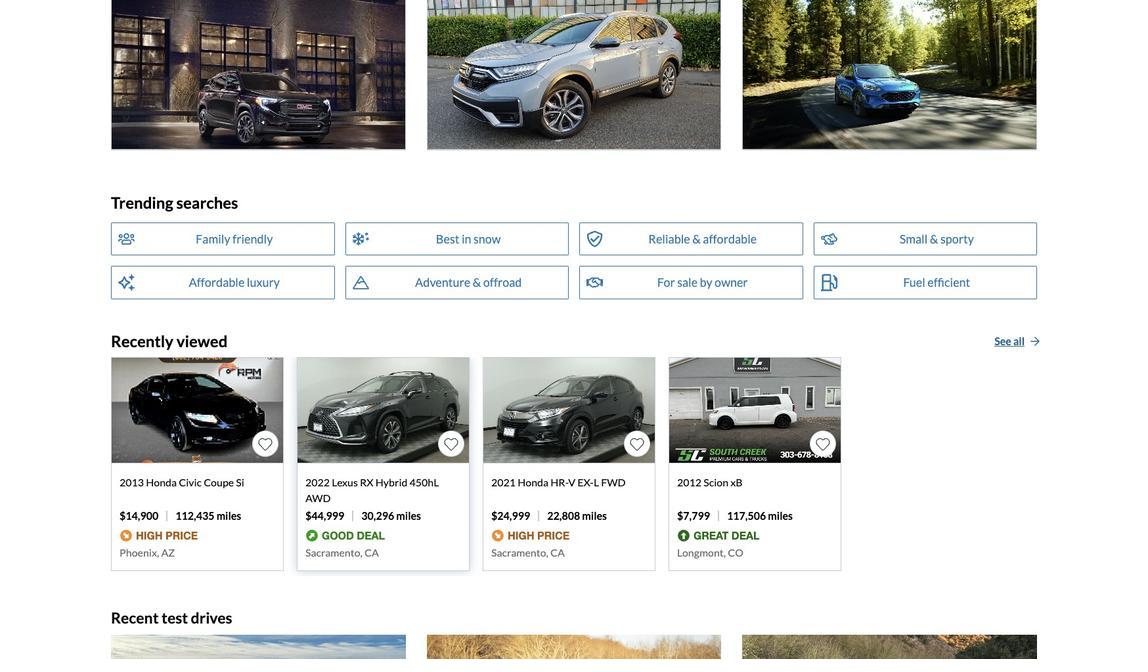 Task type: describe. For each thing, give the bounding box(es) containing it.
reliable & affordable
[[649, 232, 757, 247]]

deal for ca
[[357, 530, 385, 542]]

fuel efficient
[[903, 276, 971, 290]]

30,296
[[362, 510, 394, 523]]

affordable
[[189, 276, 245, 290]]

xb
[[731, 477, 743, 489]]

see
[[995, 335, 1012, 348]]

honda for 2013
[[146, 477, 177, 489]]

co
[[728, 546, 744, 559]]

longmont,
[[677, 546, 726, 559]]

honda for 2021
[[518, 477, 549, 489]]

for
[[658, 276, 675, 290]]

for sale by owner image
[[587, 274, 603, 292]]

ca for high price
[[551, 546, 565, 559]]

2024 acura tlx review and video image
[[427, 635, 722, 660]]

ex-
[[578, 477, 594, 489]]

friendly
[[233, 232, 273, 247]]

searches
[[176, 193, 238, 212]]

good deal
[[322, 530, 385, 542]]

see all link
[[995, 332, 1041, 351]]

2022 lexus rx hybrid 450hl awd image
[[298, 358, 469, 463]]

112,435 miles
[[176, 510, 241, 523]]

450hl
[[410, 477, 439, 489]]

adventure & offroad
[[415, 276, 522, 290]]

recently viewed
[[111, 332, 228, 351]]

snow
[[474, 232, 501, 247]]

& for sporty
[[930, 232, 938, 247]]

small & sporty image
[[821, 230, 837, 249]]

good
[[322, 530, 354, 542]]

$24,999
[[491, 510, 530, 523]]

22,808
[[547, 510, 580, 523]]

phoenix, az
[[120, 546, 175, 559]]

reliable & affordable link
[[579, 223, 803, 256]]

2024 honda civic hatchback review image
[[743, 635, 1037, 660]]

affordable
[[703, 232, 757, 247]]

sacramento, for high
[[491, 546, 549, 559]]

great
[[694, 530, 729, 542]]

adventure
[[415, 276, 471, 290]]

small
[[900, 232, 928, 247]]

2024 kia ev9 review image
[[111, 635, 406, 660]]

miles for 30,296 miles
[[396, 510, 421, 523]]

sacramento, ca for high
[[491, 546, 565, 559]]

2012 scion xb image
[[669, 358, 841, 463]]

sacramento, for good
[[305, 546, 363, 559]]

affordable luxury
[[189, 276, 280, 290]]

30,296 miles
[[362, 510, 421, 523]]

$7,799
[[677, 510, 710, 523]]

adventure & offroad link
[[345, 266, 569, 299]]

awd
[[305, 492, 331, 505]]

sacramento, ca for good
[[305, 546, 379, 559]]

for sale by owner link
[[579, 266, 803, 299]]

gmc terrain image
[[112, 0, 405, 149]]

best
[[436, 232, 460, 247]]

price for ca
[[537, 530, 570, 542]]

& for offroad
[[473, 276, 481, 290]]

affordable luxury image
[[118, 274, 135, 292]]

small & sporty
[[900, 232, 974, 247]]

fuel efficient link
[[814, 266, 1037, 299]]

117,506 miles
[[727, 510, 793, 523]]

phoenix,
[[120, 546, 159, 559]]

2013 honda civic coupe si
[[120, 477, 244, 489]]

in
[[462, 232, 471, 247]]

fuel efficient image
[[821, 274, 837, 292]]

affordable luxury link
[[111, 266, 335, 299]]

ca for good deal
[[365, 546, 379, 559]]

2013
[[120, 477, 144, 489]]

hybrid
[[376, 477, 408, 489]]

family friendly
[[196, 232, 273, 247]]

adventure & offroad image
[[352, 274, 369, 292]]

best in snow
[[436, 232, 501, 247]]



Task type: vqa. For each thing, say whether or not it's contained in the screenshot.
Use
no



Task type: locate. For each thing, give the bounding box(es) containing it.
high
[[136, 530, 163, 542], [508, 530, 535, 542]]

2 honda from the left
[[518, 477, 549, 489]]

price up az
[[166, 530, 198, 542]]

lexus
[[332, 477, 358, 489]]

high price for sacramento,
[[508, 530, 570, 542]]

all
[[1014, 335, 1025, 348]]

2022
[[305, 477, 330, 489]]

2 sacramento, ca from the left
[[491, 546, 565, 559]]

miles
[[217, 510, 241, 523], [396, 510, 421, 523], [582, 510, 607, 523], [768, 510, 793, 523]]

sacramento, down $24,999
[[491, 546, 549, 559]]

high for $14,900
[[136, 530, 163, 542]]

high down $24,999
[[508, 530, 535, 542]]

2 ca from the left
[[551, 546, 565, 559]]

ford escape image
[[743, 0, 1037, 149]]

1 horizontal spatial sacramento, ca
[[491, 546, 565, 559]]

honda
[[146, 477, 177, 489], [518, 477, 549, 489]]

for sale by owner
[[658, 276, 748, 290]]

price for az
[[166, 530, 198, 542]]

& left offroad
[[473, 276, 481, 290]]

price
[[166, 530, 198, 542], [537, 530, 570, 542]]

1 horizontal spatial sacramento,
[[491, 546, 549, 559]]

2 horizontal spatial &
[[930, 232, 938, 247]]

miles right 117,506
[[768, 510, 793, 523]]

1 horizontal spatial &
[[693, 232, 701, 247]]

miles for 117,506 miles
[[768, 510, 793, 523]]

family friendly image
[[118, 230, 135, 249]]

small & sporty link
[[814, 223, 1037, 256]]

high price
[[136, 530, 198, 542], [508, 530, 570, 542]]

0 horizontal spatial high price
[[136, 530, 198, 542]]

22,808 miles
[[547, 510, 607, 523]]

2021 honda hr-v ex-l fwd
[[491, 477, 626, 489]]

$14,900
[[120, 510, 159, 523]]

offroad
[[483, 276, 522, 290]]

honda left civic
[[146, 477, 177, 489]]

owner
[[715, 276, 748, 290]]

1 horizontal spatial ca
[[551, 546, 565, 559]]

2012 scion xb
[[677, 477, 743, 489]]

2021 honda hr-v ex-l fwd image
[[484, 358, 655, 463]]

trending searches
[[111, 193, 238, 212]]

deal down 30,296
[[357, 530, 385, 542]]

viewed
[[177, 332, 228, 351]]

drives
[[191, 609, 232, 627]]

1 high from the left
[[136, 530, 163, 542]]

1 horizontal spatial deal
[[732, 530, 760, 542]]

miles for 22,808 miles
[[582, 510, 607, 523]]

2021
[[491, 477, 516, 489]]

ca
[[365, 546, 379, 559], [551, 546, 565, 559]]

high price for phoenix,
[[136, 530, 198, 542]]

2 deal from the left
[[732, 530, 760, 542]]

1 deal from the left
[[357, 530, 385, 542]]

deal
[[357, 530, 385, 542], [732, 530, 760, 542]]

2022 lexus rx hybrid 450hl awd
[[305, 477, 439, 505]]

1 horizontal spatial high price
[[508, 530, 570, 542]]

1 horizontal spatial price
[[537, 530, 570, 542]]

2 price from the left
[[537, 530, 570, 542]]

ca down the good deal
[[365, 546, 379, 559]]

coupe
[[204, 477, 234, 489]]

recent test drives
[[111, 609, 232, 627]]

civic
[[179, 477, 202, 489]]

$44,999
[[305, 510, 344, 523]]

0 horizontal spatial sacramento,
[[305, 546, 363, 559]]

fuel
[[903, 276, 926, 290]]

high for $24,999
[[508, 530, 535, 542]]

3 miles from the left
[[582, 510, 607, 523]]

great deal
[[694, 530, 760, 542]]

1 horizontal spatial high
[[508, 530, 535, 542]]

longmont, co
[[677, 546, 744, 559]]

recently
[[111, 332, 173, 351]]

see all
[[995, 335, 1025, 348]]

1 miles from the left
[[217, 510, 241, 523]]

ca down 22,808
[[551, 546, 565, 559]]

1 high price from the left
[[136, 530, 198, 542]]

0 horizontal spatial honda
[[146, 477, 177, 489]]

&
[[693, 232, 701, 247], [930, 232, 938, 247], [473, 276, 481, 290]]

sale
[[677, 276, 698, 290]]

2 sacramento, from the left
[[491, 546, 549, 559]]

1 sacramento, ca from the left
[[305, 546, 379, 559]]

high up phoenix, az
[[136, 530, 163, 542]]

2013 honda civic coupe si image
[[112, 358, 283, 463]]

miles for 112,435 miles
[[217, 510, 241, 523]]

miles right 30,296
[[396, 510, 421, 523]]

0 horizontal spatial deal
[[357, 530, 385, 542]]

scion
[[704, 477, 729, 489]]

1 ca from the left
[[365, 546, 379, 559]]

az
[[161, 546, 175, 559]]

2 miles from the left
[[396, 510, 421, 523]]

honda left hr- in the bottom of the page
[[518, 477, 549, 489]]

117,506
[[727, 510, 766, 523]]

hr-
[[551, 477, 568, 489]]

l
[[594, 477, 599, 489]]

deal up co at the right bottom of page
[[732, 530, 760, 542]]

miles right 112,435
[[217, 510, 241, 523]]

sacramento, ca
[[305, 546, 379, 559], [491, 546, 565, 559]]

2 high from the left
[[508, 530, 535, 542]]

2 high price from the left
[[508, 530, 570, 542]]

by
[[700, 276, 713, 290]]

trending
[[111, 193, 173, 212]]

family
[[196, 232, 230, 247]]

best in snow link
[[345, 223, 569, 256]]

sacramento, ca down good
[[305, 546, 379, 559]]

honda cr-v image
[[427, 0, 721, 149]]

0 horizontal spatial price
[[166, 530, 198, 542]]

recent
[[111, 609, 159, 627]]

0 horizontal spatial &
[[473, 276, 481, 290]]

sacramento, ca down $24,999
[[491, 546, 565, 559]]

1 sacramento, from the left
[[305, 546, 363, 559]]

0 horizontal spatial sacramento, ca
[[305, 546, 379, 559]]

v
[[568, 477, 576, 489]]

rx
[[360, 477, 374, 489]]

2012
[[677, 477, 702, 489]]

sacramento, down good
[[305, 546, 363, 559]]

luxury
[[247, 276, 280, 290]]

high price down 22,808
[[508, 530, 570, 542]]

fwd
[[601, 477, 626, 489]]

sacramento,
[[305, 546, 363, 559], [491, 546, 549, 559]]

efficient
[[928, 276, 971, 290]]

miles right 22,808
[[582, 510, 607, 523]]

112,435
[[176, 510, 215, 523]]

high price up az
[[136, 530, 198, 542]]

deal for co
[[732, 530, 760, 542]]

& right reliable
[[693, 232, 701, 247]]

1 price from the left
[[166, 530, 198, 542]]

si
[[236, 477, 244, 489]]

4 miles from the left
[[768, 510, 793, 523]]

reliable
[[649, 232, 690, 247]]

family friendly link
[[111, 223, 335, 256]]

& right small
[[930, 232, 938, 247]]

reliable & affordable image
[[587, 230, 603, 249]]

1 horizontal spatial honda
[[518, 477, 549, 489]]

1 honda from the left
[[146, 477, 177, 489]]

best in snow image
[[352, 230, 369, 249]]

test
[[162, 609, 188, 627]]

price down 22,808
[[537, 530, 570, 542]]

0 horizontal spatial high
[[136, 530, 163, 542]]

0 horizontal spatial ca
[[365, 546, 379, 559]]

& for affordable
[[693, 232, 701, 247]]

sporty
[[941, 232, 974, 247]]



